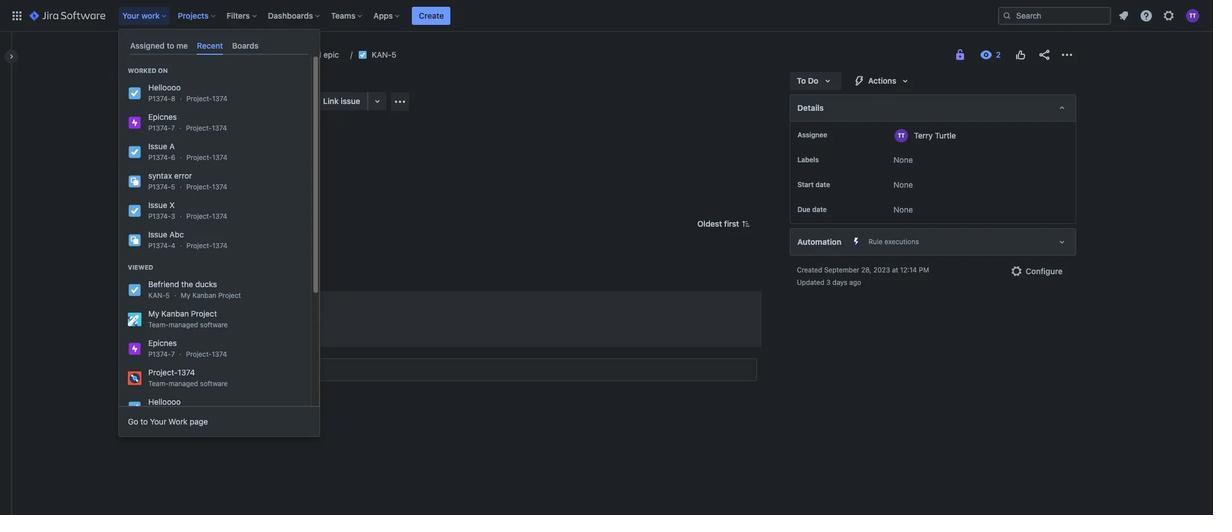 Task type: describe. For each thing, give the bounding box(es) containing it.
delete for 4
[[204, 280, 228, 289]]

project-1374 for syntax error
[[186, 183, 227, 191]]

7 p1374- from the top
[[148, 350, 171, 359]]

1 vertical spatial the
[[181, 280, 193, 289]]

p1374-5
[[148, 183, 175, 191]]

issue x
[[148, 200, 175, 210]]

filters button
[[223, 7, 261, 25]]

help image
[[1140, 9, 1153, 22]]

date for due date
[[812, 205, 827, 214]]

banner containing your work
[[0, 0, 1213, 32]]

add a child issue button
[[210, 92, 299, 110]]

1 vertical spatial befriend
[[148, 280, 179, 289]]

all button
[[184, 217, 200, 231]]

managed inside my kanban project team-managed software
[[169, 321, 198, 330]]

1374 up description...
[[212, 153, 227, 162]]

automation
[[798, 237, 842, 247]]

projects for projects dropdown button at the left top
[[178, 10, 209, 20]]

your work
[[122, 10, 160, 20]]

my kanban project image
[[199, 50, 208, 59]]

epic
[[324, 50, 339, 59]]

newest first image
[[742, 220, 751, 229]]

p1374-6
[[148, 153, 175, 162]]

project-1374 for issue abc
[[186, 242, 228, 250]]

0 horizontal spatial 4
[[171, 242, 175, 250]]

quack
[[180, 314, 203, 324]]

p1374-8
[[148, 95, 175, 103]]

terry turtle
[[914, 130, 956, 140]]

2 p1374-7 from the top
[[148, 350, 175, 359]]

syntax
[[148, 171, 172, 181]]

labels
[[798, 156, 819, 164]]

turtle
[[935, 130, 956, 140]]

show:
[[155, 219, 177, 229]]

to
[[797, 76, 806, 85]]

add a description...
[[155, 165, 226, 174]]

share image
[[1038, 48, 1052, 62]]

1 vertical spatial project
[[218, 292, 241, 300]]

go to your work page
[[128, 417, 208, 427]]

add app image
[[393, 95, 407, 108]]

tip:
[[196, 386, 207, 394]]

2 issue from the left
[[341, 96, 360, 106]]

project-1374 for issue a
[[186, 153, 227, 162]]

oldest
[[698, 219, 722, 229]]

settings image
[[1163, 9, 1176, 22]]

search image
[[1003, 11, 1012, 20]]

issue for issue abc
[[148, 230, 167, 240]]

edit for 3 days ago
[[180, 331, 195, 341]]

apps
[[374, 10, 393, 20]]

delete button for 3 days ago
[[204, 331, 228, 342]]

due
[[798, 205, 811, 214]]

me
[[176, 41, 188, 50]]

0 vertical spatial befriend
[[155, 70, 205, 85]]

edit button for 3 days ago
[[180, 331, 195, 342]]

profile image of terry turtle image
[[156, 361, 174, 379]]

link issue
[[323, 96, 360, 106]]

add epic
[[307, 50, 339, 59]]

notifications image
[[1117, 9, 1131, 22]]

add for add epic
[[307, 50, 321, 59]]

28,
[[862, 266, 872, 274]]

Add a comment… field
[[182, 359, 757, 381]]

ago for 4 days ago
[[256, 247, 270, 257]]

pro tip: press m
[[182, 386, 236, 394]]

worked
[[128, 67, 156, 74]]

dashboards
[[268, 10, 313, 20]]

rule executions
[[869, 238, 919, 246]]

1 vertical spatial my kanban project
[[181, 292, 241, 300]]

2 p1374- from the top
[[148, 124, 171, 133]]

due date
[[798, 205, 827, 214]]

days inside created september 28, 2023 at 12:14 pm updated 3 days ago
[[833, 278, 848, 287]]

projects link
[[155, 48, 185, 62]]

create
[[419, 10, 444, 20]]

link web pages and more image
[[370, 95, 384, 108]]

assignee pin to top. only you can see pinned fields. image
[[830, 131, 839, 140]]

3 inside created september 28, 2023 at 12:14 pm updated 3 days ago
[[827, 278, 831, 287]]

your inside popup button
[[122, 10, 139, 20]]

Search field
[[998, 7, 1112, 25]]

press
[[209, 386, 227, 394]]

created
[[797, 266, 823, 274]]

my kanban project team-managed software
[[148, 309, 228, 330]]

september
[[824, 266, 860, 274]]

2 epicnes from the top
[[148, 339, 177, 348]]

primary element
[[7, 0, 998, 31]]

1 horizontal spatial my
[[181, 292, 190, 300]]

terry
[[914, 130, 933, 140]]

activity
[[155, 203, 184, 213]]

ago for 3 days ago
[[256, 299, 270, 308]]

0 vertical spatial the
[[208, 70, 227, 85]]

assigned
[[130, 41, 165, 50]]

1374 down add a child issue button
[[212, 124, 227, 133]]

comments button
[[205, 217, 252, 231]]

add a child issue
[[229, 96, 293, 106]]

create button
[[412, 7, 451, 25]]

2 horizontal spatial my
[[212, 50, 223, 59]]

description
[[155, 149, 199, 158]]

work
[[141, 10, 160, 20]]

issue abc
[[148, 230, 184, 240]]

1 vertical spatial your
[[150, 417, 166, 427]]

0 vertical spatial my kanban project
[[212, 50, 281, 59]]

actions
[[869, 76, 897, 85]]

none for due date
[[894, 205, 913, 215]]

projects button
[[174, 7, 220, 25]]

rule
[[869, 238, 883, 246]]

delete button for 4 days ago
[[204, 279, 228, 290]]

date for start date
[[816, 181, 830, 189]]

all
[[188, 219, 197, 229]]

kan-5 link
[[372, 48, 397, 62]]

1374 right attach
[[212, 95, 227, 103]]

updated
[[797, 278, 825, 287]]

compass
[[155, 125, 186, 133]]

teams button
[[328, 7, 367, 25]]

1374 inside project-1374 team-managed software
[[178, 368, 195, 378]]

1 vertical spatial befriend the ducks
[[148, 280, 217, 289]]

link issue button
[[304, 92, 368, 110]]

a for description...
[[172, 165, 176, 174]]

project- inside project-1374 team-managed software
[[148, 368, 178, 378]]

1 vertical spatial ducks
[[195, 280, 217, 289]]

managed inside project-1374 team-managed software
[[169, 380, 198, 388]]

assignee
[[798, 131, 828, 139]]

a
[[169, 142, 175, 151]]

5 p1374- from the top
[[148, 212, 171, 221]]

apps button
[[370, 7, 404, 25]]

configure link
[[1003, 263, 1070, 281]]

abc
[[169, 230, 184, 240]]

go
[[128, 417, 138, 427]]

3 days ago
[[230, 299, 270, 308]]

software inside project-1374 team-managed software
[[200, 380, 228, 388]]

team- inside project-1374 team-managed software
[[148, 380, 169, 388]]

12:14
[[900, 266, 917, 274]]

software inside my kanban project team-managed software
[[200, 321, 228, 330]]

oldest first button
[[691, 217, 757, 231]]

1 vertical spatial kan-
[[148, 292, 166, 300]]

5 for the
[[166, 292, 170, 300]]

8
[[171, 95, 175, 103]]

edit button for 4 days ago
[[180, 279, 195, 290]]

teams
[[331, 10, 356, 20]]

x
[[169, 200, 175, 210]]

1 vertical spatial kanban
[[192, 292, 216, 300]]

to for your
[[140, 417, 148, 427]]

filters
[[227, 10, 250, 20]]

task image
[[358, 50, 367, 59]]

1 helloooo from the top
[[148, 83, 181, 92]]



Task type: locate. For each thing, give the bounding box(es) containing it.
page
[[190, 417, 208, 427]]

project inside my kanban project team-managed software
[[191, 309, 217, 319]]

attach button
[[155, 92, 206, 110]]

p1374- down issue a
[[148, 153, 171, 162]]

a down "6"
[[172, 165, 176, 174]]

1 horizontal spatial to
[[167, 41, 174, 50]]

banner
[[0, 0, 1213, 32]]

1 vertical spatial issue
[[148, 200, 167, 210]]

0 horizontal spatial kan-
[[148, 292, 166, 300]]

a inside add a child issue button
[[247, 96, 251, 106]]

2 horizontal spatial add
[[307, 50, 321, 59]]

0 horizontal spatial 3
[[171, 212, 175, 221]]

2 delete button from the top
[[204, 331, 228, 342]]

delete button
[[204, 279, 228, 290], [204, 331, 228, 342]]

automation element
[[790, 229, 1076, 256]]

add down 'p1374-6'
[[155, 165, 170, 174]]

to do
[[797, 76, 819, 85]]

1 vertical spatial delete
[[204, 331, 228, 341]]

0 vertical spatial ago
[[256, 247, 270, 257]]

2 vertical spatial add
[[155, 165, 170, 174]]

kan-5 right task icon
[[372, 50, 397, 59]]

p1374-3
[[148, 212, 175, 221]]

1 edit button from the top
[[180, 279, 195, 290]]

issue
[[148, 142, 167, 151], [148, 200, 167, 210], [148, 230, 167, 240]]

recent
[[197, 41, 223, 50]]

2 vertical spatial ago
[[256, 299, 270, 308]]

befriend the ducks down my kanban project "icon"
[[155, 70, 265, 85]]

1 none from the top
[[894, 155, 913, 165]]

1 team- from the top
[[148, 321, 169, 330]]

kan-5 down viewed
[[148, 292, 170, 300]]

delete button up my kanban project team-managed software
[[204, 279, 228, 290]]

0 horizontal spatial add
[[155, 165, 170, 174]]

configure
[[1026, 267, 1063, 276]]

2 vertical spatial my
[[148, 309, 159, 319]]

to do button
[[790, 72, 841, 90]]

2 edit from the top
[[180, 331, 195, 341]]

my kanban project up quack
[[181, 292, 241, 300]]

due date pin to top. only you can see pinned fields. image
[[829, 205, 838, 215]]

comments
[[208, 219, 249, 229]]

0 horizontal spatial kan-5
[[148, 292, 170, 300]]

helloooo up p1374-8
[[148, 83, 181, 92]]

managed up profile image of terry turtle at the left of the page
[[169, 321, 198, 330]]

jira software image
[[29, 9, 105, 22], [29, 9, 105, 22]]

5 for error
[[171, 183, 175, 191]]

0 vertical spatial none
[[894, 155, 913, 165]]

3 down the x
[[171, 212, 175, 221]]

issue up p1374-3 in the top left of the page
[[148, 200, 167, 210]]

at
[[892, 266, 899, 274]]

7 up a
[[171, 124, 175, 133]]

go to your work page link
[[119, 411, 320, 434]]

add for add a child issue
[[229, 96, 244, 106]]

1 horizontal spatial 5
[[171, 183, 175, 191]]

ducks down my kanban project link on the top
[[230, 70, 265, 85]]

projects up me
[[178, 10, 209, 20]]

1374 up press
[[212, 350, 227, 359]]

1374 down comments button
[[212, 242, 228, 250]]

ago up 3 days ago on the left
[[256, 247, 270, 257]]

1 vertical spatial ago
[[850, 278, 861, 287]]

kan- down viewed
[[148, 292, 166, 300]]

issue right child
[[273, 96, 293, 106]]

1 horizontal spatial issue
[[341, 96, 360, 106]]

0 vertical spatial 3
[[171, 212, 175, 221]]

project-1374 for helloooo
[[186, 95, 227, 103]]

0 vertical spatial to
[[167, 41, 174, 50]]

my kanban project link
[[199, 48, 281, 62]]

p1374- left attach
[[148, 95, 171, 103]]

1 vertical spatial date
[[812, 205, 827, 214]]

0 horizontal spatial your
[[122, 10, 139, 20]]

0 horizontal spatial 5
[[166, 292, 170, 300]]

5 inside "link"
[[392, 50, 397, 59]]

5 up my kanban project team-managed software
[[166, 292, 170, 300]]

2 vertical spatial project
[[191, 309, 217, 319]]

viewed
[[128, 264, 153, 271]]

epicnes up profile image of terry turtle at the left of the page
[[148, 339, 177, 348]]

3 issue from the top
[[148, 230, 167, 240]]

1 vertical spatial team-
[[148, 380, 169, 388]]

1 vertical spatial edit
[[180, 331, 195, 341]]

1374 down description...
[[212, 183, 227, 191]]

edit down my kanban project team-managed software
[[180, 331, 195, 341]]

1 vertical spatial to
[[140, 417, 148, 427]]

1 epicnes from the top
[[148, 112, 177, 122]]

start
[[798, 181, 814, 189]]

3 down 4 days ago
[[230, 299, 235, 308]]

3 none from the top
[[894, 205, 913, 215]]

1 edit from the top
[[180, 280, 195, 289]]

p1374- up issue a
[[148, 124, 171, 133]]

1 vertical spatial projects
[[155, 50, 185, 59]]

0 vertical spatial software
[[200, 321, 228, 330]]

pm
[[919, 266, 929, 274]]

add left epic
[[307, 50, 321, 59]]

my left quack
[[148, 309, 159, 319]]

my right my kanban project "icon"
[[212, 50, 223, 59]]

1 delete button from the top
[[204, 279, 228, 290]]

project
[[255, 50, 281, 59], [218, 292, 241, 300], [191, 309, 217, 319]]

issue up 'p1374-6'
[[148, 142, 167, 151]]

days down the september on the bottom right of page
[[833, 278, 848, 287]]

none for labels
[[894, 155, 913, 165]]

tab list containing assigned to me
[[126, 36, 313, 55]]

start date
[[798, 181, 830, 189]]

actions image
[[1061, 48, 1074, 62]]

1 vertical spatial helloooo
[[148, 397, 181, 407]]

description...
[[178, 165, 226, 174]]

project-
[[186, 95, 212, 103], [186, 124, 212, 133], [186, 153, 212, 162], [186, 183, 212, 191], [186, 212, 212, 221], [186, 242, 212, 250], [186, 350, 212, 359], [148, 368, 178, 378]]

edit button
[[180, 279, 195, 290], [180, 331, 195, 342]]

0 vertical spatial team-
[[148, 321, 169, 330]]

0 vertical spatial project
[[255, 50, 281, 59]]

1374
[[212, 95, 227, 103], [212, 124, 227, 133], [212, 153, 227, 162], [212, 183, 227, 191], [212, 212, 227, 221], [212, 242, 228, 250], [212, 350, 227, 359], [178, 368, 195, 378]]

your
[[122, 10, 139, 20], [150, 417, 166, 427]]

my inside my kanban project team-managed software
[[148, 309, 159, 319]]

attach
[[174, 96, 199, 106]]

the down my kanban project link on the top
[[208, 70, 227, 85]]

0 vertical spatial add
[[307, 50, 321, 59]]

days for 4 days ago
[[237, 247, 254, 257]]

menu bar
[[182, 217, 293, 231]]

0 vertical spatial p1374-7
[[148, 124, 175, 133]]

syntax error
[[148, 171, 192, 181]]

edit for 4 days ago
[[180, 280, 195, 289]]

boards
[[232, 41, 259, 50]]

0 horizontal spatial my
[[148, 309, 159, 319]]

1374 up pro
[[178, 368, 195, 378]]

p1374-4
[[148, 242, 175, 250]]

p1374- down syntax
[[148, 183, 171, 191]]

3 p1374- from the top
[[148, 153, 171, 162]]

1 software from the top
[[200, 321, 228, 330]]

0 vertical spatial 5
[[392, 50, 397, 59]]

2 vertical spatial 3
[[230, 299, 235, 308]]

2 horizontal spatial project
[[255, 50, 281, 59]]

1 horizontal spatial a
[[247, 96, 251, 106]]

7
[[171, 124, 175, 133], [171, 350, 175, 359]]

my kanban project down filters popup button
[[212, 50, 281, 59]]

0 vertical spatial date
[[816, 181, 830, 189]]

ago down 4 days ago
[[256, 299, 270, 308]]

1 issue from the left
[[273, 96, 293, 106]]

1 horizontal spatial project
[[218, 292, 241, 300]]

2 delete from the top
[[204, 331, 228, 341]]

copy link to issue image
[[394, 50, 403, 59]]

6
[[171, 153, 175, 162]]

1 vertical spatial kan-5
[[148, 292, 170, 300]]

team-
[[148, 321, 169, 330], [148, 380, 169, 388]]

2 software from the top
[[200, 380, 228, 388]]

0 horizontal spatial issue
[[273, 96, 293, 106]]

2 horizontal spatial 3
[[827, 278, 831, 287]]

m
[[231, 387, 236, 394]]

executions
[[885, 238, 919, 246]]

team- inside my kanban project team-managed software
[[148, 321, 169, 330]]

0 horizontal spatial project
[[191, 309, 217, 319]]

add left child
[[229, 96, 244, 106]]

0 vertical spatial epicnes
[[148, 112, 177, 122]]

2023
[[874, 266, 890, 274]]

5
[[392, 50, 397, 59], [171, 183, 175, 191], [166, 292, 170, 300]]

7 up profile image of terry turtle at the left of the page
[[171, 350, 175, 359]]

kan-5
[[372, 50, 397, 59], [148, 292, 170, 300]]

2 issue from the top
[[148, 200, 167, 210]]

sidebar navigation image
[[0, 45, 25, 68]]

dashboards button
[[265, 7, 324, 25]]

worked on
[[128, 67, 168, 74]]

edit button down my kanban project team-managed software
[[180, 331, 195, 342]]

0 horizontal spatial kanban
[[161, 309, 189, 319]]

1 vertical spatial edit button
[[180, 331, 195, 342]]

4 down the abc
[[171, 242, 175, 250]]

helloooo up 'go to your work page'
[[148, 397, 181, 407]]

2 managed from the top
[[169, 380, 198, 388]]

date
[[816, 181, 830, 189], [812, 205, 827, 214]]

1 horizontal spatial kan-5
[[372, 50, 397, 59]]

add for add a description...
[[155, 165, 170, 174]]

to for me
[[167, 41, 174, 50]]

issue right link
[[341, 96, 360, 106]]

0 vertical spatial issue
[[148, 142, 167, 151]]

tab list
[[126, 36, 313, 55]]

0 horizontal spatial to
[[140, 417, 148, 427]]

p1374- up profile image of terry turtle at the left of the page
[[148, 350, 171, 359]]

0 horizontal spatial the
[[181, 280, 193, 289]]

0 vertical spatial befriend the ducks
[[155, 70, 265, 85]]

1 vertical spatial p1374-7
[[148, 350, 175, 359]]

your left the 'work'
[[150, 417, 166, 427]]

1 vertical spatial managed
[[169, 380, 198, 388]]

ago down the september on the bottom right of page
[[850, 278, 861, 287]]

delete for 3
[[204, 331, 228, 341]]

edit
[[180, 280, 195, 289], [180, 331, 195, 341]]

0 vertical spatial kan-5
[[372, 50, 397, 59]]

days for 3 days ago
[[237, 299, 254, 308]]

first
[[724, 219, 739, 229]]

0 vertical spatial helloooo
[[148, 83, 181, 92]]

1 horizontal spatial the
[[208, 70, 227, 85]]

the up quack
[[181, 280, 193, 289]]

projects inside dropdown button
[[178, 10, 209, 20]]

1 delete from the top
[[204, 280, 228, 289]]

epicnes
[[148, 112, 177, 122], [148, 339, 177, 348]]

add inside button
[[229, 96, 244, 106]]

ago inside created september 28, 2023 at 12:14 pm updated 3 days ago
[[850, 278, 861, 287]]

software
[[200, 321, 228, 330], [200, 380, 228, 388]]

projects for projects link at the left top of page
[[155, 50, 185, 59]]

days down 4 days ago
[[237, 299, 254, 308]]

actions button
[[846, 72, 919, 90]]

managed down profile image of terry turtle at the left of the page
[[169, 380, 198, 388]]

p1374-
[[148, 95, 171, 103], [148, 124, 171, 133], [148, 153, 171, 162], [148, 183, 171, 191], [148, 212, 171, 221], [148, 242, 171, 250], [148, 350, 171, 359]]

appswitcher icon image
[[10, 9, 24, 22]]

1 horizontal spatial ducks
[[230, 70, 265, 85]]

kanban inside my kanban project team-managed software
[[161, 309, 189, 319]]

1 vertical spatial epicnes
[[148, 339, 177, 348]]

do
[[808, 76, 819, 85]]

ducks
[[230, 70, 265, 85], [195, 280, 217, 289]]

1 vertical spatial add
[[229, 96, 244, 106]]

p1374-7 up issue a
[[148, 124, 175, 133]]

2 vertical spatial days
[[237, 299, 254, 308]]

1 vertical spatial 5
[[171, 183, 175, 191]]

a
[[247, 96, 251, 106], [172, 165, 176, 174]]

2 vertical spatial issue
[[148, 230, 167, 240]]

add inside dropdown button
[[307, 50, 321, 59]]

on
[[158, 67, 168, 74]]

4
[[171, 242, 175, 250], [230, 247, 235, 257]]

project-1374 for issue x
[[186, 212, 227, 221]]

p1374- down issue x at the left top of the page
[[148, 212, 171, 221]]

2 vertical spatial none
[[894, 205, 913, 215]]

4 down comments button
[[230, 247, 235, 257]]

0 vertical spatial projects
[[178, 10, 209, 20]]

befriend up 8
[[155, 70, 205, 85]]

created september 28, 2023 at 12:14 pm updated 3 days ago
[[797, 266, 929, 287]]

your left work
[[122, 10, 139, 20]]

2 7 from the top
[[171, 350, 175, 359]]

1 managed from the top
[[169, 321, 198, 330]]

2 horizontal spatial 5
[[392, 50, 397, 59]]

issue a
[[148, 142, 175, 151]]

project-1374 team-managed software
[[148, 368, 228, 388]]

edit up quack
[[180, 280, 195, 289]]

3
[[171, 212, 175, 221], [827, 278, 831, 287], [230, 299, 235, 308]]

to
[[167, 41, 174, 50], [140, 417, 148, 427]]

delete
[[204, 280, 228, 289], [204, 331, 228, 341]]

days
[[237, 247, 254, 257], [833, 278, 848, 287], [237, 299, 254, 308]]

1 issue from the top
[[148, 142, 167, 151]]

projects
[[178, 10, 209, 20], [155, 50, 185, 59]]

0 horizontal spatial ducks
[[195, 280, 217, 289]]

2 none from the top
[[894, 180, 913, 190]]

managed
[[169, 321, 198, 330], [169, 380, 198, 388]]

0 vertical spatial edit button
[[180, 279, 195, 290]]

issue for issue a
[[148, 142, 167, 151]]

days down comments button
[[237, 247, 254, 257]]

issue up p1374-4
[[148, 230, 167, 240]]

to inside tab list
[[167, 41, 174, 50]]

kan- inside "link"
[[372, 50, 392, 59]]

epicnes up compass
[[148, 112, 177, 122]]

5 right task icon
[[392, 50, 397, 59]]

0 vertical spatial days
[[237, 247, 254, 257]]

1 vertical spatial delete button
[[204, 331, 228, 342]]

2 helloooo from the top
[[148, 397, 181, 407]]

1 horizontal spatial 3
[[230, 299, 235, 308]]

1 vertical spatial a
[[172, 165, 176, 174]]

0 horizontal spatial a
[[172, 165, 176, 174]]

0 vertical spatial delete button
[[204, 279, 228, 290]]

1 horizontal spatial add
[[229, 96, 244, 106]]

add epic button
[[294, 48, 342, 62]]

projects up on
[[155, 50, 185, 59]]

labels pin to top. only you can see pinned fields. image
[[821, 156, 830, 165]]

2 vertical spatial kanban
[[161, 309, 189, 319]]

menu bar containing all
[[182, 217, 293, 231]]

0 vertical spatial my
[[212, 50, 223, 59]]

issue
[[273, 96, 293, 106], [341, 96, 360, 106]]

my kanban project
[[212, 50, 281, 59], [181, 292, 241, 300]]

befriend the ducks up my kanban project team-managed software
[[148, 280, 217, 289]]

0 vertical spatial ducks
[[230, 70, 265, 85]]

1 vertical spatial none
[[894, 180, 913, 190]]

details
[[798, 103, 824, 113]]

the
[[208, 70, 227, 85], [181, 280, 193, 289]]

team- down profile image of terry turtle at the left of the page
[[148, 380, 169, 388]]

to left me
[[167, 41, 174, 50]]

1 horizontal spatial 4
[[230, 247, 235, 257]]

4 p1374- from the top
[[148, 183, 171, 191]]

1374 right "all"
[[212, 212, 227, 221]]

1 horizontal spatial your
[[150, 417, 166, 427]]

date left the due date pin to top. only you can see pinned fields. icon
[[812, 205, 827, 214]]

2 edit button from the top
[[180, 331, 195, 342]]

vote options: no one has voted for this issue yet. image
[[1014, 48, 1028, 62]]

to right go
[[140, 417, 148, 427]]

a left child
[[247, 96, 251, 106]]

delete down my kanban project team-managed software
[[204, 331, 228, 341]]

0 vertical spatial kanban
[[225, 50, 253, 59]]

6 p1374- from the top
[[148, 242, 171, 250]]

date right start
[[816, 181, 830, 189]]

5 down syntax error
[[171, 183, 175, 191]]

ducks up quack
[[195, 280, 217, 289]]

p1374- down the 'issue abc'
[[148, 242, 171, 250]]

1 vertical spatial my
[[181, 292, 190, 300]]

details element
[[790, 95, 1076, 122]]

my
[[212, 50, 223, 59], [181, 292, 190, 300], [148, 309, 159, 319]]

0 vertical spatial delete
[[204, 280, 228, 289]]

issue for issue x
[[148, 200, 167, 210]]

a for child
[[247, 96, 251, 106]]

helloooo link
[[119, 393, 311, 423]]

delete button down my kanban project team-managed software
[[204, 331, 228, 342]]

1 p1374- from the top
[[148, 95, 171, 103]]

my up my kanban project team-managed software
[[181, 292, 190, 300]]

0 vertical spatial kan-
[[372, 50, 392, 59]]

p1374-7 up profile image of terry turtle at the left of the page
[[148, 350, 175, 359]]

3 right updated
[[827, 278, 831, 287]]

befriend down viewed
[[148, 280, 179, 289]]

delete up my kanban project team-managed software
[[204, 280, 228, 289]]

1 p1374-7 from the top
[[148, 124, 175, 133]]

0 vertical spatial a
[[247, 96, 251, 106]]

0 vertical spatial edit
[[180, 280, 195, 289]]

1 vertical spatial software
[[200, 380, 228, 388]]

1 7 from the top
[[171, 124, 175, 133]]

team- left quack
[[148, 321, 169, 330]]

0 vertical spatial your
[[122, 10, 139, 20]]

your profile and settings image
[[1186, 9, 1200, 22]]

2 team- from the top
[[148, 380, 169, 388]]

child
[[253, 96, 271, 106]]

kan- left copy link to issue image
[[372, 50, 392, 59]]

pro
[[182, 386, 194, 394]]

project-1374
[[186, 95, 227, 103], [186, 124, 227, 133], [186, 153, 227, 162], [186, 183, 227, 191], [186, 212, 227, 221], [186, 242, 228, 250], [186, 350, 227, 359]]

edit button up quack
[[180, 279, 195, 290]]



Task type: vqa. For each thing, say whether or not it's contained in the screenshot.
Dismiss Quickstart icon
no



